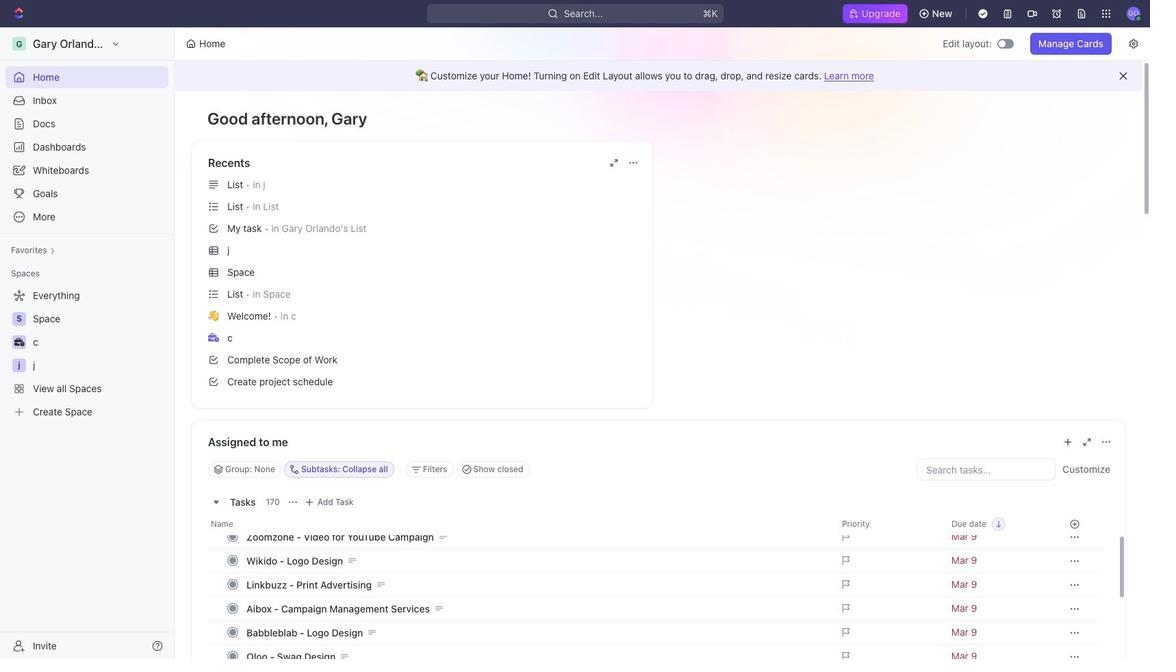 Task type: vqa. For each thing, say whether or not it's contained in the screenshot.
tree
yes



Task type: locate. For each thing, give the bounding box(es) containing it.
sidebar navigation
[[0, 27, 177, 660]]

space, , element
[[12, 312, 26, 326]]

alert
[[175, 61, 1143, 91]]

tree
[[5, 285, 169, 423]]

business time image
[[14, 338, 24, 347]]

j, , element
[[12, 359, 26, 373]]



Task type: describe. For each thing, give the bounding box(es) containing it.
business time image
[[208, 333, 219, 342]]

tree inside sidebar navigation
[[5, 285, 169, 423]]

gary orlando's workspace, , element
[[12, 37, 26, 51]]

Search tasks... text field
[[919, 460, 1056, 480]]



